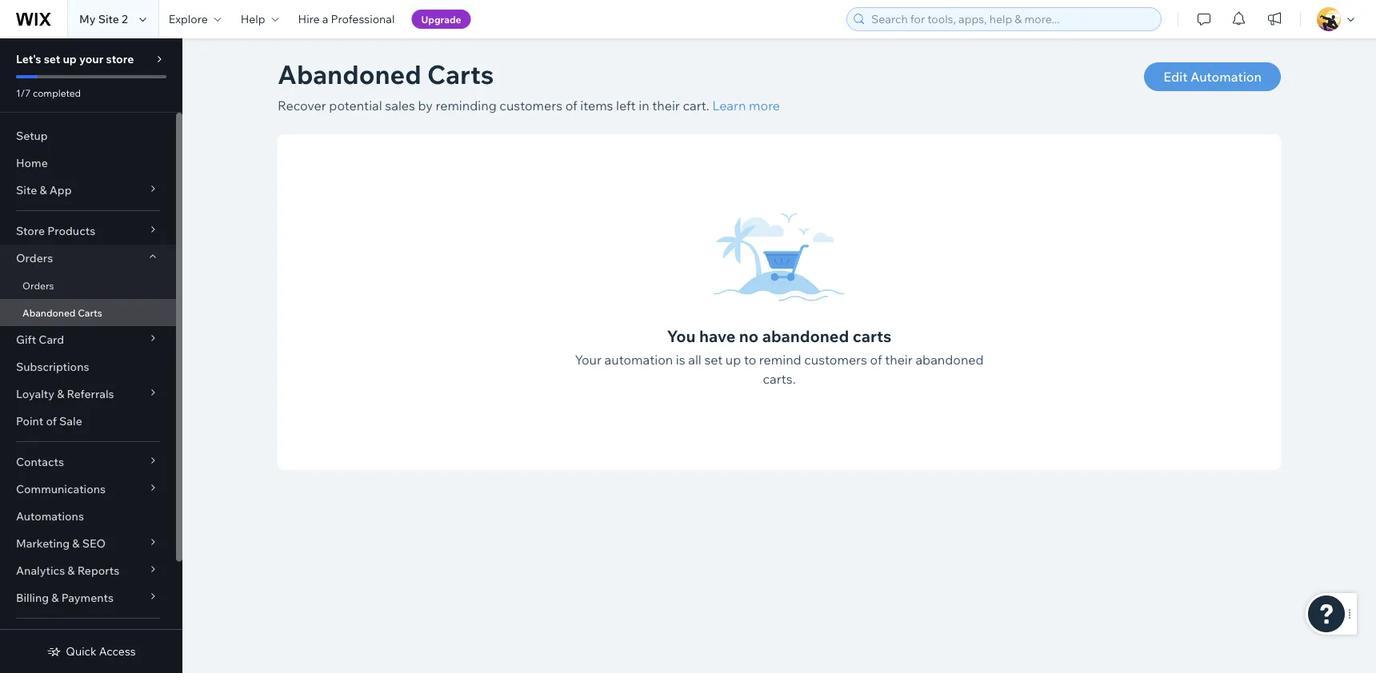 Task type: vqa. For each thing, say whether or not it's contained in the screenshot.
alert
no



Task type: describe. For each thing, give the bounding box(es) containing it.
up inside sidebar element
[[63, 52, 77, 66]]

communications button
[[0, 476, 176, 503]]

set inside sidebar element
[[44, 52, 60, 66]]

home
[[16, 156, 48, 170]]

help button
[[231, 0, 289, 38]]

up inside you have no abandoned carts your automation is all set up to remind customers of their abandoned carts.
[[726, 352, 741, 368]]

quick
[[66, 645, 97, 659]]

carts.
[[763, 371, 796, 387]]

upgrade
[[421, 13, 461, 25]]

let's
[[16, 52, 41, 66]]

is
[[676, 352, 686, 368]]

billing
[[16, 591, 49, 605]]

& for analytics
[[67, 564, 75, 578]]

have
[[699, 326, 736, 346]]

site & app button
[[0, 177, 176, 204]]

orders link
[[0, 272, 176, 299]]

by
[[418, 98, 433, 114]]

reminding
[[436, 98, 497, 114]]

professional
[[331, 12, 395, 26]]

site inside popup button
[[16, 183, 37, 197]]

my
[[79, 12, 96, 26]]

automation
[[1191, 69, 1262, 85]]

setup link
[[0, 122, 176, 150]]

card
[[39, 333, 64, 347]]

quick access button
[[47, 645, 136, 659]]

completed
[[33, 87, 81, 99]]

automation
[[605, 352, 673, 368]]

gift card
[[16, 333, 64, 347]]

quick access
[[66, 645, 136, 659]]

let's set up your store
[[16, 52, 134, 66]]

of inside sidebar element
[[46, 415, 57, 429]]

customers inside you have no abandoned carts your automation is all set up to remind customers of their abandoned carts.
[[805, 352, 868, 368]]

& for billing
[[51, 591, 59, 605]]

point
[[16, 415, 43, 429]]

in
[[639, 98, 650, 114]]

of inside you have no abandoned carts your automation is all set up to remind customers of their abandoned carts.
[[870, 352, 882, 368]]

setup
[[16, 129, 48, 143]]

& for loyalty
[[57, 387, 64, 401]]

more
[[749, 98, 780, 114]]

store products button
[[0, 218, 176, 245]]

remind
[[759, 352, 802, 368]]

subscriptions
[[16, 360, 89, 374]]

recover
[[278, 98, 326, 114]]

left
[[616, 98, 636, 114]]

carts for abandoned carts recover potential sales by reminding customers of items left in their cart. learn more
[[427, 58, 494, 90]]

analytics
[[16, 564, 65, 578]]

loyalty & referrals button
[[0, 381, 176, 408]]

point of sale
[[16, 415, 82, 429]]

payments
[[61, 591, 114, 605]]

app
[[49, 183, 72, 197]]

gift card button
[[0, 327, 176, 354]]

contacts
[[16, 455, 64, 469]]

sale
[[59, 415, 82, 429]]

your
[[575, 352, 602, 368]]

store
[[16, 224, 45, 238]]

abandoned for abandoned carts recover potential sales by reminding customers of items left in their cart. learn more
[[278, 58, 422, 90]]

loyalty
[[16, 387, 54, 401]]

edit
[[1164, 69, 1188, 85]]

set inside you have no abandoned carts your automation is all set up to remind customers of their abandoned carts.
[[705, 352, 723, 368]]

access
[[99, 645, 136, 659]]

hire a professional
[[298, 12, 395, 26]]

potential
[[329, 98, 382, 114]]

their inside abandoned carts recover potential sales by reminding customers of items left in their cart. learn more
[[652, 98, 680, 114]]

site & app
[[16, 183, 72, 197]]

billing & payments button
[[0, 585, 176, 612]]

to
[[744, 352, 757, 368]]

learn
[[713, 98, 746, 114]]



Task type: locate. For each thing, give the bounding box(es) containing it.
0 horizontal spatial abandoned
[[762, 326, 849, 346]]

orders for orders popup button
[[16, 251, 53, 265]]

& right loyalty
[[57, 387, 64, 401]]

of left 'sale'
[[46, 415, 57, 429]]

1 horizontal spatial up
[[726, 352, 741, 368]]

you have no abandoned carts your automation is all set up to remind customers of their abandoned carts.
[[575, 326, 984, 387]]

learn more link
[[713, 98, 780, 114]]

set right let's
[[44, 52, 60, 66]]

their
[[652, 98, 680, 114], [885, 352, 913, 368]]

& left seo
[[72, 537, 80, 551]]

0 horizontal spatial set
[[44, 52, 60, 66]]

sales
[[385, 98, 415, 114]]

orders
[[16, 251, 53, 265], [22, 280, 54, 292]]

0 horizontal spatial up
[[63, 52, 77, 66]]

site left 2
[[98, 12, 119, 26]]

& inside dropdown button
[[67, 564, 75, 578]]

2
[[122, 12, 128, 26]]

point of sale link
[[0, 408, 176, 435]]

abandoned inside sidebar element
[[22, 307, 76, 319]]

site down 'home'
[[16, 183, 37, 197]]

marketing & seo button
[[0, 531, 176, 558]]

0 vertical spatial abandoned
[[278, 58, 422, 90]]

subscriptions link
[[0, 354, 176, 381]]

upgrade button
[[412, 10, 471, 29]]

carts down orders link
[[78, 307, 102, 319]]

abandoned
[[278, 58, 422, 90], [22, 307, 76, 319]]

1 horizontal spatial their
[[885, 352, 913, 368]]

1 vertical spatial abandoned
[[22, 307, 76, 319]]

hire a professional link
[[289, 0, 404, 38]]

abandoned up card
[[22, 307, 76, 319]]

of inside abandoned carts recover potential sales by reminding customers of items left in their cart. learn more
[[566, 98, 578, 114]]

& left app
[[40, 183, 47, 197]]

& left "reports"
[[67, 564, 75, 578]]

hire
[[298, 12, 320, 26]]

carts inside abandoned carts recover potential sales by reminding customers of items left in their cart. learn more
[[427, 58, 494, 90]]

1 horizontal spatial customers
[[805, 352, 868, 368]]

of
[[566, 98, 578, 114], [870, 352, 882, 368], [46, 415, 57, 429]]

0 vertical spatial customers
[[500, 98, 563, 114]]

& right billing
[[51, 591, 59, 605]]

contacts button
[[0, 449, 176, 476]]

billing & payments
[[16, 591, 114, 605]]

a
[[322, 12, 328, 26]]

carts for abandoned carts
[[78, 307, 102, 319]]

all
[[688, 352, 702, 368]]

1 horizontal spatial carts
[[427, 58, 494, 90]]

0 vertical spatial of
[[566, 98, 578, 114]]

& for marketing
[[72, 537, 80, 551]]

1 vertical spatial site
[[16, 183, 37, 197]]

set
[[44, 52, 60, 66], [705, 352, 723, 368]]

sidebar element
[[0, 38, 182, 674]]

0 vertical spatial site
[[98, 12, 119, 26]]

carts
[[427, 58, 494, 90], [78, 307, 102, 319]]

0 horizontal spatial site
[[16, 183, 37, 197]]

your
[[79, 52, 103, 66]]

0 horizontal spatial their
[[652, 98, 680, 114]]

automations
[[16, 510, 84, 524]]

& inside 'dropdown button'
[[57, 387, 64, 401]]

edit automation
[[1164, 69, 1262, 85]]

abandoned carts recover potential sales by reminding customers of items left in their cart. learn more
[[278, 58, 780, 114]]

their right in
[[652, 98, 680, 114]]

1/7 completed
[[16, 87, 81, 99]]

referrals
[[67, 387, 114, 401]]

analytics & reports button
[[0, 558, 176, 585]]

abandoned for abandoned carts
[[22, 307, 76, 319]]

1 horizontal spatial site
[[98, 12, 119, 26]]

orders up abandoned carts
[[22, 280, 54, 292]]

items
[[580, 98, 613, 114]]

carts
[[853, 326, 892, 346]]

& for site
[[40, 183, 47, 197]]

up left your
[[63, 52, 77, 66]]

of down carts
[[870, 352, 882, 368]]

cart.
[[683, 98, 710, 114]]

orders for orders link
[[22, 280, 54, 292]]

0 vertical spatial set
[[44, 52, 60, 66]]

marketing & seo
[[16, 537, 106, 551]]

abandoned carts link
[[0, 299, 176, 327]]

abandoned inside abandoned carts recover potential sales by reminding customers of items left in their cart. learn more
[[278, 58, 422, 90]]

1 vertical spatial their
[[885, 352, 913, 368]]

1 vertical spatial abandoned
[[916, 352, 984, 368]]

1 horizontal spatial set
[[705, 352, 723, 368]]

2 horizontal spatial of
[[870, 352, 882, 368]]

orders button
[[0, 245, 176, 272]]

up left to
[[726, 352, 741, 368]]

their down carts
[[885, 352, 913, 368]]

customers right reminding
[[500, 98, 563, 114]]

orders down store
[[16, 251, 53, 265]]

customers
[[500, 98, 563, 114], [805, 352, 868, 368]]

edit automation button
[[1145, 62, 1281, 91]]

orders inside popup button
[[16, 251, 53, 265]]

loyalty & referrals
[[16, 387, 114, 401]]

products
[[47, 224, 95, 238]]

1 vertical spatial up
[[726, 352, 741, 368]]

0 vertical spatial orders
[[16, 251, 53, 265]]

Search for tools, apps, help & more... field
[[867, 8, 1156, 30]]

their inside you have no abandoned carts your automation is all set up to remind customers of their abandoned carts.
[[885, 352, 913, 368]]

automations link
[[0, 503, 176, 531]]

gift
[[16, 333, 36, 347]]

help
[[241, 12, 265, 26]]

marketing
[[16, 537, 70, 551]]

0 vertical spatial their
[[652, 98, 680, 114]]

no
[[739, 326, 759, 346]]

&
[[40, 183, 47, 197], [57, 387, 64, 401], [72, 537, 80, 551], [67, 564, 75, 578], [51, 591, 59, 605]]

abandoned up potential at the left of the page
[[278, 58, 422, 90]]

1 horizontal spatial abandoned
[[278, 58, 422, 90]]

0 horizontal spatial of
[[46, 415, 57, 429]]

1 horizontal spatial abandoned
[[916, 352, 984, 368]]

set right all
[[705, 352, 723, 368]]

1 vertical spatial orders
[[22, 280, 54, 292]]

up
[[63, 52, 77, 66], [726, 352, 741, 368]]

1 vertical spatial of
[[870, 352, 882, 368]]

customers inside abandoned carts recover potential sales by reminding customers of items left in their cart. learn more
[[500, 98, 563, 114]]

abandoned carts
[[22, 307, 102, 319]]

1 vertical spatial set
[[705, 352, 723, 368]]

explore
[[169, 12, 208, 26]]

you
[[667, 326, 696, 346]]

1 vertical spatial carts
[[78, 307, 102, 319]]

carts inside abandoned carts link
[[78, 307, 102, 319]]

store
[[106, 52, 134, 66]]

analytics & reports
[[16, 564, 119, 578]]

0 horizontal spatial customers
[[500, 98, 563, 114]]

abandoned
[[762, 326, 849, 346], [916, 352, 984, 368]]

0 vertical spatial carts
[[427, 58, 494, 90]]

store products
[[16, 224, 95, 238]]

0 vertical spatial abandoned
[[762, 326, 849, 346]]

0 horizontal spatial carts
[[78, 307, 102, 319]]

0 horizontal spatial abandoned
[[22, 307, 76, 319]]

communications
[[16, 483, 106, 497]]

of left items on the left of page
[[566, 98, 578, 114]]

1 vertical spatial customers
[[805, 352, 868, 368]]

0 vertical spatial up
[[63, 52, 77, 66]]

carts up reminding
[[427, 58, 494, 90]]

site
[[98, 12, 119, 26], [16, 183, 37, 197]]

2 vertical spatial of
[[46, 415, 57, 429]]

my site 2
[[79, 12, 128, 26]]

1/7
[[16, 87, 31, 99]]

seo
[[82, 537, 106, 551]]

1 horizontal spatial of
[[566, 98, 578, 114]]

reports
[[77, 564, 119, 578]]

home link
[[0, 150, 176, 177]]

customers down carts
[[805, 352, 868, 368]]



